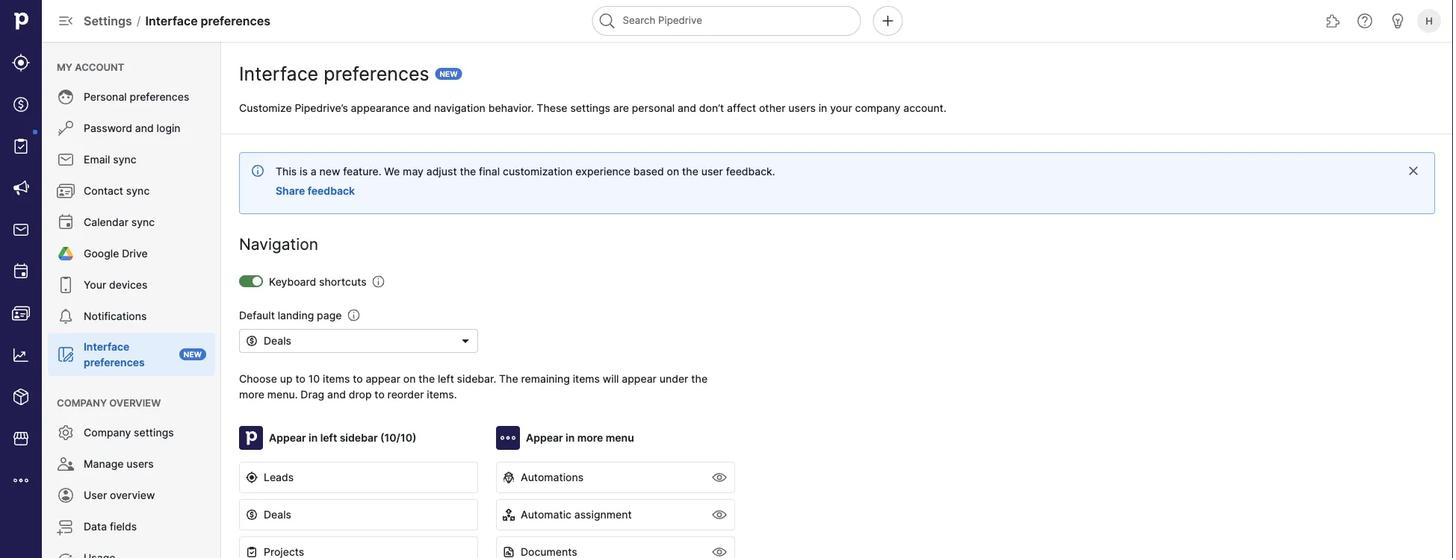 Task type: describe. For each thing, give the bounding box(es) containing it.
automatic assignment
[[521, 509, 632, 522]]

my
[[57, 61, 72, 73]]

color undefined image for email sync
[[57, 151, 75, 169]]

manage users
[[84, 458, 154, 471]]

shortcuts
[[319, 276, 367, 288]]

keyboard
[[269, 276, 316, 288]]

choose up to 10 items to appear on the left sidebar. the remaining items will appear under the more menu. drag and drop to reorder items.
[[239, 373, 708, 401]]

the left final on the left top
[[460, 165, 476, 178]]

may
[[403, 165, 424, 178]]

calendar
[[84, 216, 128, 229]]

will
[[603, 373, 619, 385]]

color primary image for leads
[[246, 472, 258, 484]]

color info image
[[252, 165, 264, 177]]

login
[[157, 122, 181, 135]]

manage
[[84, 458, 124, 471]]

color undefined image for contact sync
[[57, 182, 75, 200]]

company
[[855, 102, 901, 114]]

user overview link
[[48, 481, 215, 511]]

google drive
[[84, 248, 148, 260]]

appear for appear in more menu
[[526, 432, 563, 445]]

settings / interface preferences
[[84, 13, 270, 28]]

under
[[659, 373, 688, 385]]

feature.
[[343, 165, 381, 178]]

contact sync
[[84, 185, 150, 198]]

your
[[84, 279, 106, 292]]

fields
[[110, 521, 137, 534]]

drag
[[301, 388, 324, 401]]

feedback.
[[726, 165, 775, 178]]

devices
[[109, 279, 148, 292]]

automatic assignment button
[[496, 500, 735, 531]]

company settings
[[84, 427, 174, 440]]

default landing page
[[239, 309, 342, 322]]

interface preferences inside "menu item"
[[84, 341, 145, 369]]

are
[[613, 102, 629, 114]]

affect
[[727, 102, 756, 114]]

in for appear in more menu
[[566, 432, 575, 445]]

data
[[84, 521, 107, 534]]

sidebar.
[[457, 373, 496, 385]]

color undefined image for google drive
[[57, 245, 75, 263]]

(10/10)
[[380, 432, 416, 445]]

personal preferences link
[[48, 82, 215, 112]]

sync for calendar sync
[[131, 216, 155, 229]]

final
[[479, 165, 500, 178]]

leads
[[264, 472, 294, 484]]

email
[[84, 154, 110, 166]]

2 horizontal spatial in
[[819, 102, 827, 114]]

appear for appear in left sidebar (10/10)
[[269, 432, 306, 445]]

1 vertical spatial settings
[[134, 427, 174, 440]]

and inside 'choose up to 10 items to appear on the left sidebar. the remaining items will appear under the more menu. drag and drop to reorder items.'
[[327, 388, 346, 401]]

google drive link
[[48, 239, 215, 269]]

deals button
[[239, 500, 478, 531]]

notifications link
[[48, 302, 215, 332]]

calendar sync link
[[48, 208, 215, 238]]

0 horizontal spatial to
[[295, 373, 305, 385]]

1 appear from the left
[[366, 373, 400, 385]]

up
[[280, 373, 293, 385]]

2 horizontal spatial interface
[[239, 63, 318, 85]]

google
[[84, 248, 119, 260]]

deals button
[[239, 329, 478, 353]]

on inside 'choose up to 10 items to appear on the left sidebar. the remaining items will appear under the more menu. drag and drop to reorder items.'
[[403, 373, 416, 385]]

more image
[[12, 472, 30, 490]]

adjust
[[426, 165, 457, 178]]

personal
[[632, 102, 675, 114]]

0 vertical spatial info image
[[372, 276, 384, 288]]

quick add image
[[879, 12, 897, 30]]

keyboard shortcuts
[[269, 276, 367, 288]]

deals image
[[12, 96, 30, 114]]

automations button
[[496, 462, 735, 494]]

leads button
[[239, 462, 478, 494]]

color undefined image up the campaigns icon
[[12, 137, 30, 155]]

color undefined image for calendar sync
[[57, 214, 75, 232]]

remaining
[[521, 373, 570, 385]]

we
[[384, 165, 400, 178]]

settings
[[84, 13, 132, 28]]

your
[[830, 102, 852, 114]]

account.
[[903, 102, 946, 114]]

assignment
[[574, 509, 632, 522]]

color undefined image for company settings
[[57, 424, 75, 442]]

color undefined image for your devices
[[57, 276, 75, 294]]

share
[[276, 185, 305, 198]]

1 horizontal spatial settings
[[570, 102, 610, 114]]

password and login link
[[48, 114, 215, 143]]

personal
[[84, 91, 127, 103]]

personal preferences
[[84, 91, 189, 103]]

other
[[759, 102, 786, 114]]

menu toggle image
[[57, 12, 75, 30]]

activities image
[[12, 263, 30, 281]]

2 vertical spatial color primary image
[[246, 547, 258, 559]]

appearance
[[351, 102, 410, 114]]

color undefined image for personal preferences
[[57, 88, 75, 106]]

reorder
[[387, 388, 424, 401]]

color secondary image for automatic assignment
[[710, 506, 728, 524]]

color secondary image for automations
[[710, 469, 728, 487]]

sync for email sync
[[113, 154, 136, 166]]

on inside this is a new feature. we may adjust the final customization experience based on the user feedback. share feedback
[[667, 165, 679, 178]]

appear in more menu
[[526, 432, 634, 445]]

this
[[276, 165, 297, 178]]

new
[[319, 165, 340, 178]]

email sync
[[84, 154, 136, 166]]

items.
[[427, 388, 457, 401]]

sync for contact sync
[[126, 185, 150, 198]]

your devices
[[84, 279, 148, 292]]



Task type: vqa. For each thing, say whether or not it's contained in the screenshot.
CONTACTS.
no



Task type: locate. For each thing, give the bounding box(es) containing it.
deals down default landing page
[[264, 335, 291, 348]]

color undefined image
[[57, 88, 75, 106], [57, 120, 75, 137], [12, 137, 30, 155], [57, 276, 75, 294], [57, 424, 75, 442], [57, 456, 75, 474], [57, 518, 75, 536], [57, 550, 75, 559]]

2 items from the left
[[573, 373, 600, 385]]

0 horizontal spatial more
[[239, 388, 264, 401]]

overview
[[109, 397, 161, 409], [110, 490, 155, 502]]

company settings link
[[48, 418, 215, 448]]

2 color undefined image from the top
[[57, 182, 75, 200]]

color undefined image right insights "image"
[[57, 346, 75, 364]]

more
[[239, 388, 264, 401], [577, 432, 603, 445]]

1 horizontal spatial users
[[788, 102, 816, 114]]

color undefined image for manage users
[[57, 456, 75, 474]]

contacts image
[[12, 305, 30, 323]]

1 vertical spatial left
[[320, 432, 337, 445]]

drop
[[349, 388, 372, 401]]

1 color secondary image from the top
[[710, 469, 728, 487]]

1 vertical spatial deals
[[264, 509, 291, 522]]

more left menu
[[577, 432, 603, 445]]

0 horizontal spatial in
[[309, 432, 318, 445]]

1 horizontal spatial in
[[566, 432, 575, 445]]

6 color undefined image from the top
[[57, 346, 75, 364]]

and left drop at the bottom
[[327, 388, 346, 401]]

page
[[317, 309, 342, 322]]

user
[[701, 165, 723, 178]]

left
[[438, 373, 454, 385], [320, 432, 337, 445]]

h
[[1425, 15, 1433, 27]]

and left navigation
[[413, 102, 431, 114]]

based
[[633, 165, 664, 178]]

color undefined image inside the your devices link
[[57, 276, 75, 294]]

appear
[[269, 432, 306, 445], [526, 432, 563, 445]]

info image right shortcuts
[[372, 276, 384, 288]]

appear up "leads"
[[269, 432, 306, 445]]

my account
[[57, 61, 124, 73]]

0 horizontal spatial on
[[403, 373, 416, 385]]

Search Pipedrive field
[[592, 6, 861, 36]]

0 horizontal spatial new
[[184, 350, 202, 359]]

color undefined image for data fields
[[57, 518, 75, 536]]

feedback
[[308, 185, 355, 198]]

user
[[84, 490, 107, 502]]

is
[[300, 165, 308, 178]]

3 color secondary image from the top
[[710, 544, 728, 559]]

0 vertical spatial on
[[667, 165, 679, 178]]

close image
[[1407, 165, 1419, 177]]

color primary image inside automations button
[[503, 472, 515, 484]]

a
[[311, 165, 316, 178]]

color primary image inside "leads" button
[[246, 472, 258, 484]]

to
[[295, 373, 305, 385], [353, 373, 363, 385], [375, 388, 385, 401]]

in for appear in left sidebar (10/10)
[[309, 432, 318, 445]]

navigation
[[239, 235, 318, 254]]

to up drop at the bottom
[[353, 373, 363, 385]]

color primary image
[[246, 472, 258, 484], [503, 509, 515, 521], [246, 547, 258, 559]]

users down company settings link
[[126, 458, 154, 471]]

color undefined image inside 'google drive' link
[[57, 245, 75, 263]]

1 vertical spatial overview
[[110, 490, 155, 502]]

color undefined image inside manage users link
[[57, 456, 75, 474]]

0 horizontal spatial appear
[[366, 373, 400, 385]]

settings left are
[[570, 102, 610, 114]]

0 vertical spatial color secondary image
[[710, 469, 728, 487]]

left left sidebar
[[320, 432, 337, 445]]

company up the company settings
[[57, 397, 107, 409]]

2 vertical spatial interface
[[84, 341, 129, 353]]

color undefined image down data fields link
[[57, 550, 75, 559]]

contact sync link
[[48, 176, 215, 206]]

0 horizontal spatial interface
[[84, 341, 129, 353]]

automatic
[[521, 509, 571, 522]]

sync up 'drive'
[[131, 216, 155, 229]]

experience
[[575, 165, 630, 178]]

the up "items."
[[419, 373, 435, 385]]

settings up manage users link
[[134, 427, 174, 440]]

sync up calendar sync link
[[126, 185, 150, 198]]

company overview
[[57, 397, 161, 409]]

the
[[460, 165, 476, 178], [682, 165, 698, 178], [419, 373, 435, 385], [691, 373, 708, 385]]

customization
[[503, 165, 573, 178]]

default
[[239, 309, 275, 322]]

color undefined image left email
[[57, 151, 75, 169]]

0 vertical spatial interface
[[145, 13, 198, 28]]

color primary image inside automatic assignment button
[[503, 509, 515, 521]]

home image
[[10, 10, 32, 32]]

4 color undefined image from the top
[[57, 245, 75, 263]]

0 vertical spatial interface preferences
[[239, 63, 429, 85]]

color undefined image inside personal preferences link
[[57, 88, 75, 106]]

interface down notifications
[[84, 341, 129, 353]]

items right the 10
[[323, 373, 350, 385]]

color undefined image left password
[[57, 120, 75, 137]]

2 appear from the left
[[526, 432, 563, 445]]

color undefined image inside calendar sync link
[[57, 214, 75, 232]]

2 vertical spatial sync
[[131, 216, 155, 229]]

color undefined image left data
[[57, 518, 75, 536]]

account
[[75, 61, 124, 73]]

landing
[[278, 309, 314, 322]]

interface right /
[[145, 13, 198, 28]]

color undefined image inside user overview link
[[57, 487, 75, 505]]

in down drag
[[309, 432, 318, 445]]

appear up automations on the bottom of page
[[526, 432, 563, 445]]

sidebar
[[340, 432, 378, 445]]

company for company overview
[[57, 397, 107, 409]]

1 vertical spatial interface preferences
[[84, 341, 145, 369]]

1 vertical spatial sync
[[126, 185, 150, 198]]

info image right page
[[348, 310, 360, 322]]

2 vertical spatial color secondary image
[[710, 544, 728, 559]]

don't
[[699, 102, 724, 114]]

color undefined image
[[57, 151, 75, 169], [57, 182, 75, 200], [57, 214, 75, 232], [57, 245, 75, 263], [57, 308, 75, 326], [57, 346, 75, 364], [57, 487, 75, 505]]

sales assistant image
[[1389, 12, 1407, 30]]

1 appear from the left
[[269, 432, 306, 445]]

color secondary image inside automations button
[[710, 469, 728, 487]]

color undefined image inside data fields link
[[57, 518, 75, 536]]

1 vertical spatial color secondary image
[[710, 506, 728, 524]]

0 vertical spatial new
[[440, 69, 458, 78]]

0 horizontal spatial settings
[[134, 427, 174, 440]]

and left don't
[[678, 102, 696, 114]]

0 vertical spatial settings
[[570, 102, 610, 114]]

company
[[57, 397, 107, 409], [84, 427, 131, 440]]

0 vertical spatial left
[[438, 373, 454, 385]]

0 vertical spatial sync
[[113, 154, 136, 166]]

1 vertical spatial new
[[184, 350, 202, 359]]

automations
[[521, 472, 584, 484]]

drive
[[122, 248, 148, 260]]

color undefined image for notifications
[[57, 308, 75, 326]]

0 vertical spatial color primary image
[[246, 472, 258, 484]]

color undefined image left google
[[57, 245, 75, 263]]

color undefined image for interface preferences
[[57, 346, 75, 364]]

color undefined image inside interface preferences "menu item"
[[57, 346, 75, 364]]

customize pipedrive's appearance and navigation behavior. these settings are personal and don't affect other users in your company account.
[[239, 102, 946, 114]]

behavior.
[[488, 102, 534, 114]]

info image
[[372, 276, 384, 288], [348, 310, 360, 322]]

company for company settings
[[84, 427, 131, 440]]

color undefined image inside contact sync link
[[57, 182, 75, 200]]

your devices link
[[48, 270, 215, 300]]

h button
[[1414, 6, 1444, 36]]

1 horizontal spatial info image
[[372, 276, 384, 288]]

sync right email
[[113, 154, 136, 166]]

password
[[84, 122, 132, 135]]

menu
[[606, 432, 634, 445]]

new up navigation
[[440, 69, 458, 78]]

10
[[308, 373, 320, 385]]

preferences inside "menu item"
[[84, 356, 145, 369]]

color primary image inside deals button
[[246, 509, 258, 521]]

settings
[[570, 102, 610, 114], [134, 427, 174, 440]]

1 vertical spatial color primary image
[[503, 509, 515, 521]]

0 horizontal spatial info image
[[348, 310, 360, 322]]

data fields link
[[48, 512, 215, 542]]

deals inside popup button
[[264, 335, 291, 348]]

0 horizontal spatial left
[[320, 432, 337, 445]]

2 deals from the top
[[264, 509, 291, 522]]

the right under
[[691, 373, 708, 385]]

color undefined image for user overview
[[57, 487, 75, 505]]

color undefined image left contact
[[57, 182, 75, 200]]

0 vertical spatial overview
[[109, 397, 161, 409]]

company down company overview
[[84, 427, 131, 440]]

to left the 10
[[295, 373, 305, 385]]

menu
[[0, 0, 42, 559], [42, 42, 221, 559]]

deals inside button
[[264, 509, 291, 522]]

appear in left sidebar (10/10)
[[269, 432, 416, 445]]

1 deals from the top
[[264, 335, 291, 348]]

1 horizontal spatial appear
[[526, 432, 563, 445]]

2 horizontal spatial to
[[375, 388, 385, 401]]

2 appear from the left
[[622, 373, 657, 385]]

these
[[537, 102, 567, 114]]

users right other
[[788, 102, 816, 114]]

more down choose
[[239, 388, 264, 401]]

0 horizontal spatial items
[[323, 373, 350, 385]]

navigation
[[434, 102, 486, 114]]

on right based
[[667, 165, 679, 178]]

color undefined image right contacts "image"
[[57, 308, 75, 326]]

1 vertical spatial info image
[[348, 310, 360, 322]]

appear up reorder
[[366, 373, 400, 385]]

1 color undefined image from the top
[[57, 151, 75, 169]]

users
[[788, 102, 816, 114], [126, 458, 154, 471]]

color undefined image inside notifications link
[[57, 308, 75, 326]]

overview for user overview
[[110, 490, 155, 502]]

color undefined image inside company settings link
[[57, 424, 75, 442]]

color undefined image left calendar
[[57, 214, 75, 232]]

deals down "leads"
[[264, 509, 291, 522]]

leads image
[[12, 54, 30, 72]]

customize
[[239, 102, 292, 114]]

1 items from the left
[[323, 373, 350, 385]]

menu containing personal preferences
[[42, 42, 221, 559]]

interface preferences menu item
[[42, 333, 221, 377]]

0 horizontal spatial interface preferences
[[84, 341, 145, 369]]

insights image
[[12, 347, 30, 365]]

0 horizontal spatial appear
[[269, 432, 306, 445]]

contact
[[84, 185, 123, 198]]

user overview
[[84, 490, 155, 502]]

5 color undefined image from the top
[[57, 308, 75, 326]]

products image
[[12, 388, 30, 406]]

and left login
[[135, 122, 154, 135]]

appear right will
[[622, 373, 657, 385]]

overview for company overview
[[109, 397, 161, 409]]

2 color secondary image from the top
[[710, 506, 728, 524]]

1 horizontal spatial left
[[438, 373, 454, 385]]

color undefined image for password and login
[[57, 120, 75, 137]]

in up automations on the bottom of page
[[566, 432, 575, 445]]

interface up the customize
[[239, 63, 318, 85]]

new inside interface preferences "menu item"
[[184, 350, 202, 359]]

menu.
[[267, 388, 298, 401]]

left inside 'choose up to 10 items to appear on the left sidebar. the remaining items will appear under the more menu. drag and drop to reorder items.'
[[438, 373, 454, 385]]

1 vertical spatial interface
[[239, 63, 318, 85]]

overview up data fields link
[[110, 490, 155, 502]]

color undefined image inside "password and login" link
[[57, 120, 75, 137]]

color undefined image down "my"
[[57, 88, 75, 106]]

color undefined image left user
[[57, 487, 75, 505]]

new down notifications link
[[184, 350, 202, 359]]

1 horizontal spatial interface preferences
[[239, 63, 429, 85]]

interface inside "menu item"
[[84, 341, 129, 353]]

Deals field
[[239, 329, 478, 353]]

color primary image
[[246, 335, 258, 347], [459, 335, 471, 347], [503, 472, 515, 484], [246, 509, 258, 521], [503, 547, 515, 559]]

1 horizontal spatial on
[[667, 165, 679, 178]]

the left user
[[682, 165, 698, 178]]

more inside 'choose up to 10 items to appear on the left sidebar. the remaining items will appear under the more menu. drag and drop to reorder items.'
[[239, 388, 264, 401]]

1 horizontal spatial new
[[440, 69, 458, 78]]

color secondary image
[[710, 469, 728, 487], [710, 506, 728, 524], [710, 544, 728, 559]]

interface preferences up the pipedrive's
[[239, 63, 429, 85]]

this is a new feature. we may adjust the final customization experience based on the user feedback. share feedback
[[276, 165, 775, 198]]

campaigns image
[[12, 179, 30, 197]]

to right drop at the bottom
[[375, 388, 385, 401]]

color undefined image left your
[[57, 276, 75, 294]]

in left the your
[[819, 102, 827, 114]]

on up reorder
[[403, 373, 416, 385]]

on
[[667, 165, 679, 178], [403, 373, 416, 385]]

left up "items."
[[438, 373, 454, 385]]

items left will
[[573, 373, 600, 385]]

overview up company settings link
[[109, 397, 161, 409]]

0 vertical spatial users
[[788, 102, 816, 114]]

color undefined image inside email sync link
[[57, 151, 75, 169]]

the
[[499, 373, 518, 385]]

share feedback button
[[270, 179, 361, 203]]

1 horizontal spatial appear
[[622, 373, 657, 385]]

color undefined image left the manage
[[57, 456, 75, 474]]

quick help image
[[1356, 12, 1374, 30]]

1 vertical spatial users
[[126, 458, 154, 471]]

marketplace image
[[12, 430, 30, 448]]

choose
[[239, 373, 277, 385]]

0 vertical spatial more
[[239, 388, 264, 401]]

interface preferences down notifications
[[84, 341, 145, 369]]

notifications
[[84, 310, 147, 323]]

1 horizontal spatial items
[[573, 373, 600, 385]]

pipedrive's
[[295, 102, 348, 114]]

0 horizontal spatial users
[[126, 458, 154, 471]]

1 horizontal spatial interface
[[145, 13, 198, 28]]

1 horizontal spatial to
[[353, 373, 363, 385]]

color undefined image right marketplace image in the left bottom of the page
[[57, 424, 75, 442]]

7 color undefined image from the top
[[57, 487, 75, 505]]

1 horizontal spatial more
[[577, 432, 603, 445]]

sales inbox image
[[12, 221, 30, 239]]

0 vertical spatial company
[[57, 397, 107, 409]]

0 vertical spatial deals
[[264, 335, 291, 348]]

3 color undefined image from the top
[[57, 214, 75, 232]]

1 vertical spatial more
[[577, 432, 603, 445]]

1 vertical spatial company
[[84, 427, 131, 440]]

1 vertical spatial on
[[403, 373, 416, 385]]

color primary image for automatic assignment
[[503, 509, 515, 521]]



